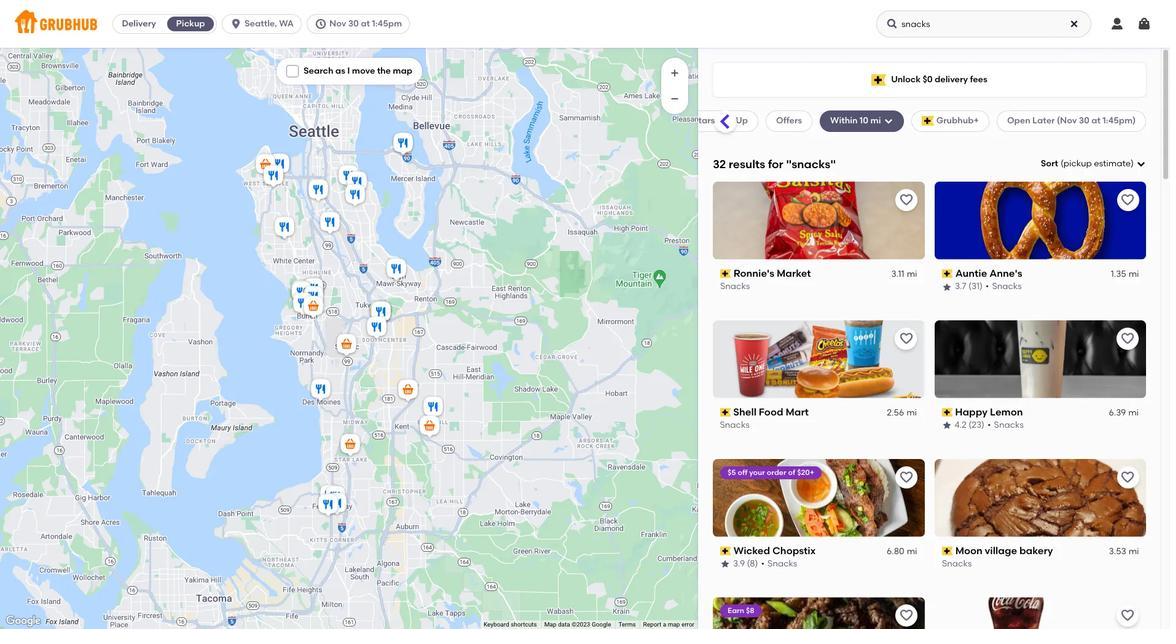 Task type: locate. For each thing, give the bounding box(es) containing it.
subscription pass image
[[720, 270, 731, 278], [942, 270, 953, 278], [942, 547, 953, 556]]

$0
[[923, 74, 933, 85]]

map region
[[0, 0, 776, 630]]

antojitos michalisco 1st ave image
[[301, 276, 326, 303]]

svg image for seattle, wa
[[230, 18, 242, 30]]

grubhub plus flag logo image for unlock $0 delivery fees
[[872, 74, 886, 86]]

1 vertical spatial grubhub plus flag logo image
[[922, 116, 934, 126]]

pierro bakery image
[[301, 284, 326, 311]]

pho tai vietnamese restaurant-federal way image
[[318, 483, 342, 510]]

svg image inside seattle, wa button
[[230, 18, 242, 30]]

0 vertical spatial •
[[985, 282, 989, 292]]

mi
[[871, 116, 881, 126], [907, 269, 917, 280], [1128, 269, 1139, 280], [907, 408, 917, 418], [1128, 408, 1139, 418], [907, 547, 917, 557], [1128, 547, 1139, 557]]

30
[[348, 18, 359, 29], [1079, 116, 1090, 126]]

star icon image left 3.9
[[720, 560, 730, 570]]

4 stars and up
[[686, 116, 748, 126]]

none field containing sort
[[1041, 158, 1146, 170]]

at
[[361, 18, 370, 29], [1092, 116, 1101, 126]]

mi right 1.35
[[1128, 269, 1139, 280]]

mi right 3.53
[[1128, 547, 1139, 557]]

1 svg image from the left
[[230, 18, 242, 30]]

0 vertical spatial map
[[393, 66, 412, 76]]

uncle eddie's image
[[318, 210, 342, 237]]

mi right 2.56
[[907, 408, 917, 418]]

mi right 3.11
[[907, 269, 917, 280]]

mi for moon village bakery
[[1128, 547, 1139, 557]]

sort
[[1041, 159, 1058, 169]]

mi right 6.80
[[907, 547, 917, 557]]

grubhub plus flag logo image left 'unlock'
[[872, 74, 886, 86]]

4.2 (23)
[[955, 421, 985, 431]]

within 10 mi
[[830, 116, 881, 126]]

svg image left nov
[[315, 18, 327, 30]]

• snacks down 'wicked chopstix'
[[761, 559, 797, 570]]

mawadda cafe image
[[301, 276, 326, 303]]

$20+
[[797, 469, 814, 477]]

• snacks for chopstix
[[761, 559, 797, 570]]

save this restaurant image for shell food mart
[[899, 332, 914, 346]]

svg image for nov 30 at 1:45pm
[[315, 18, 327, 30]]

wicked chopstix logo image
[[713, 459, 925, 537]]

snacks down "shell"
[[720, 421, 750, 431]]

• right (23)
[[988, 421, 991, 431]]

tacos el hass image
[[289, 280, 314, 307]]

auntie
[[955, 268, 987, 279]]

0 vertical spatial • snacks
[[985, 282, 1022, 292]]

$5 off your order of $20+
[[728, 469, 814, 477]]

anne's
[[989, 268, 1022, 279]]

subscription pass image left auntie
[[942, 270, 953, 278]]

76 grocery store image
[[417, 414, 442, 441]]

(31)
[[968, 282, 982, 292]]

subscription pass image for ronnie's market
[[720, 270, 731, 278]]

0 horizontal spatial svg image
[[230, 18, 242, 30]]

(8)
[[747, 559, 758, 570]]

snacks down anne's
[[992, 282, 1022, 292]]

palace korean restaurant image
[[323, 485, 348, 512]]

main navigation navigation
[[0, 0, 1170, 48]]

later
[[1033, 116, 1055, 126]]

star icon image left 4.2
[[942, 421, 952, 431]]

chopstix
[[772, 545, 816, 557]]

at left "1:45pm)"
[[1092, 116, 1101, 126]]

0 horizontal spatial 30
[[348, 18, 359, 29]]

save this restaurant image for ronnie's market logo
[[899, 193, 914, 208]]

map
[[544, 622, 556, 629]]

30 right nov
[[348, 18, 359, 29]]

save this restaurant button for ronnie's market logo
[[895, 189, 917, 211]]

save this restaurant image for dairy queen logo
[[1120, 609, 1135, 624]]

1 horizontal spatial at
[[1092, 116, 1101, 126]]

1 horizontal spatial grubhub plus flag logo image
[[922, 116, 934, 126]]

subscription pass image left "moon"
[[942, 547, 953, 556]]

report a map error
[[643, 622, 694, 629]]

offers
[[776, 116, 802, 126]]

1 vertical spatial at
[[1092, 116, 1101, 126]]

2 vertical spatial •
[[761, 559, 765, 570]]

mi right "10"
[[871, 116, 881, 126]]

star icon image for wicked chopstix
[[720, 560, 730, 570]]

save this restaurant button for dairy queen logo
[[1117, 606, 1139, 628]]

2 vertical spatial star icon image
[[720, 560, 730, 570]]

a
[[663, 622, 666, 629]]

nov 30 at 1:45pm button
[[307, 14, 415, 34]]

mi for happy lemon
[[1128, 408, 1139, 418]]

svg image left seattle,
[[230, 18, 242, 30]]

save this restaurant button
[[895, 189, 917, 211], [1117, 189, 1139, 211], [895, 328, 917, 350], [1117, 328, 1139, 350], [895, 467, 917, 489], [1117, 467, 1139, 489], [895, 606, 917, 628], [1117, 606, 1139, 628]]

2 vertical spatial • snacks
[[761, 559, 797, 570]]

save this restaurant image for happy lemon
[[1120, 332, 1135, 346]]

ronnie's market
[[734, 268, 811, 279]]

seattle, wa button
[[222, 14, 307, 34]]

subscription pass image left the wicked
[[720, 547, 731, 556]]

shell food mart image
[[301, 294, 326, 321]]

map
[[393, 66, 412, 76], [668, 622, 680, 629]]

• right (8)
[[761, 559, 765, 570]]

within
[[830, 116, 858, 126]]

svg image inside nov 30 at 1:45pm button
[[315, 18, 327, 30]]

star icon image
[[942, 282, 952, 292], [942, 421, 952, 431], [720, 560, 730, 570]]

0 vertical spatial star icon image
[[942, 282, 952, 292]]

svg image up 'unlock'
[[886, 18, 898, 30]]

1.35
[[1111, 269, 1126, 280]]

32
[[713, 157, 726, 171]]

• snacks
[[985, 282, 1022, 292], [988, 421, 1024, 431], [761, 559, 797, 570]]

0 horizontal spatial at
[[361, 18, 370, 29]]

• snacks down anne's
[[985, 282, 1022, 292]]

wicked chopstix
[[734, 545, 816, 557]]

subscription pass image left the ronnie's
[[720, 270, 731, 278]]

3 svg image from the left
[[886, 18, 898, 30]]

subscription pass image for auntie anne's
[[942, 270, 953, 278]]

0 horizontal spatial grubhub plus flag logo image
[[872, 74, 886, 86]]

1 vertical spatial • snacks
[[988, 421, 1024, 431]]

1:45pm
[[372, 18, 402, 29]]

move
[[352, 66, 375, 76]]

3.7
[[955, 282, 966, 292]]

32 results for "snacks"
[[713, 157, 836, 171]]

earn
[[728, 607, 744, 616]]

1 vertical spatial map
[[668, 622, 680, 629]]

as
[[335, 66, 345, 76]]

map right a
[[668, 622, 680, 629]]

0 vertical spatial at
[[361, 18, 370, 29]]

0 vertical spatial 30
[[348, 18, 359, 29]]

2 horizontal spatial svg image
[[886, 18, 898, 30]]

star icon image for auntie anne's
[[942, 282, 952, 292]]

3.53
[[1109, 547, 1126, 557]]

just poke image
[[391, 131, 415, 158]]

subscription pass image
[[720, 409, 731, 417], [942, 409, 953, 417], [720, 547, 731, 556]]

save this restaurant image
[[899, 332, 914, 346], [1120, 332, 1135, 346], [899, 470, 914, 485], [1120, 470, 1135, 485]]

None field
[[1041, 158, 1146, 170]]

grubhub plus flag logo image
[[872, 74, 886, 86], [922, 116, 934, 126]]

stars
[[693, 116, 715, 126]]

mi for wicked chopstix
[[907, 547, 917, 557]]

3.11
[[891, 269, 904, 280]]

1 vertical spatial 30
[[1079, 116, 1090, 126]]

nothing bundt cakes image
[[364, 315, 389, 342]]

order
[[767, 469, 786, 477]]

star icon image left 3.7
[[942, 282, 952, 292]]

search as i move the map
[[304, 66, 412, 76]]

at left 1:45pm
[[361, 18, 370, 29]]

results
[[729, 157, 765, 171]]

svg image
[[1110, 17, 1125, 31], [1137, 17, 1152, 31], [1069, 19, 1079, 29], [883, 116, 893, 126], [1136, 159, 1146, 169]]

off
[[738, 469, 748, 477]]

3.11 mi
[[891, 269, 917, 280]]

snacks down "moon"
[[942, 559, 972, 570]]

jamba image
[[368, 299, 392, 326]]

la michoacana classic image
[[316, 493, 340, 520]]

1 vertical spatial •
[[988, 421, 991, 431]]

"snacks"
[[786, 157, 836, 171]]

svg image
[[230, 18, 242, 30], [315, 18, 327, 30], [886, 18, 898, 30]]

sea tac marathon image
[[334, 332, 359, 359]]

3.53 mi
[[1109, 547, 1139, 557]]

royce' washington - westfield southcenter mall image
[[369, 300, 393, 327]]

google
[[592, 622, 611, 629]]

save this restaurant image
[[899, 193, 914, 208], [1120, 193, 1135, 208], [899, 609, 914, 624], [1120, 609, 1135, 624]]

(23)
[[969, 421, 985, 431]]

save this restaurant button for moon village bakery logo
[[1117, 467, 1139, 489]]

happy lemon logo image
[[934, 321, 1146, 399]]

map right the
[[393, 66, 412, 76]]

subscription pass image left happy
[[942, 409, 953, 417]]

1 horizontal spatial svg image
[[315, 18, 327, 30]]

auntie anne's
[[955, 268, 1022, 279]]

1 vertical spatial star icon image
[[942, 421, 952, 431]]

terms
[[619, 622, 636, 629]]

• snacks down "lemon"
[[988, 421, 1024, 431]]

terms link
[[619, 622, 636, 629]]

snacks
[[720, 282, 750, 292], [992, 282, 1022, 292], [720, 421, 750, 431], [994, 421, 1024, 431], [768, 559, 797, 570], [942, 559, 972, 570]]

mart
[[786, 407, 809, 418]]

grubhub plus flag logo image left 'grubhub+'
[[922, 116, 934, 126]]

save this restaurant button for auntie anne's logo at the right of page
[[1117, 189, 1139, 211]]

30 right (nov
[[1079, 116, 1090, 126]]

subscription pass image left "shell"
[[720, 409, 731, 417]]

1 horizontal spatial map
[[668, 622, 680, 629]]

2.56 mi
[[887, 408, 917, 418]]

2 svg image from the left
[[315, 18, 327, 30]]

keyboard
[[484, 622, 509, 629]]

of
[[788, 469, 795, 477]]

moon village bakery
[[955, 545, 1053, 557]]

tutta bella (columbia city) image
[[345, 169, 369, 196]]

• for wicked
[[761, 559, 765, 570]]

unlock $0 delivery fees
[[891, 74, 987, 85]]

• right (31)
[[985, 282, 989, 292]]

unlock
[[891, 74, 921, 85]]

mi right 6.39
[[1128, 408, 1139, 418]]

0 vertical spatial grubhub plus flag logo image
[[872, 74, 886, 86]]

Search for food, convenience, alcohol... search field
[[876, 10, 1091, 37]]

shell
[[734, 407, 757, 418]]

delivery
[[935, 74, 968, 85]]



Task type: vqa. For each thing, say whether or not it's contained in the screenshot.
57 ratings
no



Task type: describe. For each thing, give the bounding box(es) containing it.
and
[[717, 116, 734, 126]]

4
[[686, 116, 691, 126]]

• snacks for lemon
[[988, 421, 1024, 431]]

2.56
[[887, 408, 904, 418]]

10
[[860, 116, 868, 126]]

6.39
[[1109, 408, 1126, 418]]

save this restaurant button for happy lemon logo
[[1117, 328, 1139, 350]]

marina market & deli image
[[309, 377, 333, 404]]

3.9 (8)
[[733, 559, 758, 570]]

save this restaurant button for shell food mart logo
[[895, 328, 917, 350]]

ronnie's market image
[[291, 291, 315, 318]]

0 horizontal spatial map
[[393, 66, 412, 76]]

report a map error link
[[643, 622, 694, 629]]

data
[[558, 622, 570, 629]]

jacksons #633 (84th ave/224th st) image
[[396, 378, 420, 405]]

7 eleven image
[[253, 152, 278, 179]]

bakery
[[1019, 545, 1053, 557]]

error
[[682, 622, 694, 629]]

mi for shell food mart
[[907, 408, 917, 418]]

keyboard shortcuts button
[[484, 621, 537, 630]]

grubhub plus flag logo image for grubhub+
[[922, 116, 934, 126]]

lemon
[[990, 407, 1023, 418]]

house of naku image
[[261, 163, 286, 190]]

3.7 (31)
[[955, 282, 982, 292]]

subscription pass image for wicked chopstix
[[720, 547, 731, 556]]

)
[[1131, 159, 1134, 169]]

happy lemon federal way image
[[324, 491, 349, 518]]

subscription pass image for moon village bakery
[[942, 547, 953, 556]]

snacks down "lemon"
[[994, 421, 1024, 431]]

shortcuts
[[511, 622, 537, 629]]

open
[[1007, 116, 1030, 126]]

seattle,
[[245, 18, 277, 29]]

delivery
[[122, 18, 156, 29]]

3.9
[[733, 559, 745, 570]]

1:45pm)
[[1103, 116, 1136, 126]]

wicked
[[734, 545, 770, 557]]

mi for auntie anne's
[[1128, 269, 1139, 280]]

minus icon image
[[669, 93, 681, 105]]

market
[[777, 268, 811, 279]]

seattle, wa
[[245, 18, 294, 29]]

shell food mart logo image
[[713, 321, 925, 399]]

report
[[643, 622, 661, 629]]

• snacks for anne's
[[985, 282, 1022, 292]]

earn $8
[[728, 607, 754, 616]]

ronnie's market logo image
[[713, 182, 925, 260]]

pickup button
[[165, 14, 216, 34]]

star icon image for happy lemon
[[942, 421, 952, 431]]

happy lemon image
[[272, 215, 297, 242]]

moon village bakery image
[[384, 257, 409, 284]]

up
[[736, 116, 748, 126]]

pickup
[[176, 18, 205, 29]]

happy lemon
[[955, 407, 1023, 418]]

snacks down 'wicked chopstix'
[[768, 559, 797, 570]]

30 inside button
[[348, 18, 359, 29]]

moon village bakery logo image
[[934, 459, 1146, 537]]

google image
[[3, 614, 44, 630]]

the
[[377, 66, 391, 76]]

for
[[768, 157, 783, 171]]

(nov
[[1057, 116, 1077, 126]]

save this restaurant image for moon village bakery
[[1120, 470, 1135, 485]]

(
[[1061, 159, 1064, 169]]

the spot west seattle image
[[267, 151, 292, 179]]

search
[[304, 66, 333, 76]]

save this restaurant image for auntie anne's logo at the right of page
[[1120, 193, 1135, 208]]

wicked chopstix image
[[343, 182, 368, 209]]

bag o' crab image
[[421, 395, 446, 422]]

keyboard shortcuts
[[484, 622, 537, 629]]

dairy queen logo image
[[934, 598, 1146, 630]]

sort ( pickup estimate )
[[1041, 159, 1134, 169]]

$8
[[746, 607, 754, 616]]

palace korean restaurant logo image
[[713, 598, 925, 630]]

©2023
[[572, 622, 590, 629]]

plus icon image
[[669, 67, 681, 79]]

happy
[[955, 407, 988, 418]]

auntie anne's logo image
[[934, 182, 1146, 260]]

6.39 mi
[[1109, 408, 1139, 418]]

• for happy
[[988, 421, 991, 431]]

auntie anne's image
[[369, 300, 393, 327]]

6.80 mi
[[887, 547, 917, 557]]

i
[[347, 66, 350, 76]]

1.35 mi
[[1111, 269, 1139, 280]]

village
[[985, 545, 1017, 557]]

at inside nov 30 at 1:45pm button
[[361, 18, 370, 29]]

mi for ronnie's market
[[907, 269, 917, 280]]

food
[[759, 407, 784, 418]]

1 horizontal spatial 30
[[1079, 116, 1090, 126]]

estimate
[[1094, 159, 1131, 169]]

snacks down the ronnie's
[[720, 282, 750, 292]]

your
[[749, 469, 765, 477]]

• for auntie
[[985, 282, 989, 292]]

$5
[[728, 469, 736, 477]]

delivery button
[[113, 14, 165, 34]]

espresso by design image
[[306, 177, 331, 204]]

wa
[[279, 18, 294, 29]]

subscription pass image for shell food mart
[[720, 409, 731, 417]]

ronnie's
[[734, 268, 774, 279]]

4.2
[[955, 421, 967, 431]]

fees
[[970, 74, 987, 85]]

map data ©2023 google
[[544, 622, 611, 629]]

open later (nov 30 at 1:45pm)
[[1007, 116, 1136, 126]]

grubhub+
[[936, 116, 979, 126]]

subscription pass image for happy lemon
[[942, 409, 953, 417]]

extramile image
[[338, 432, 363, 459]]

chandala thai cuisine image
[[336, 163, 361, 190]]

nov 30 at 1:45pm
[[329, 18, 402, 29]]

dairy queen image
[[289, 279, 313, 306]]



